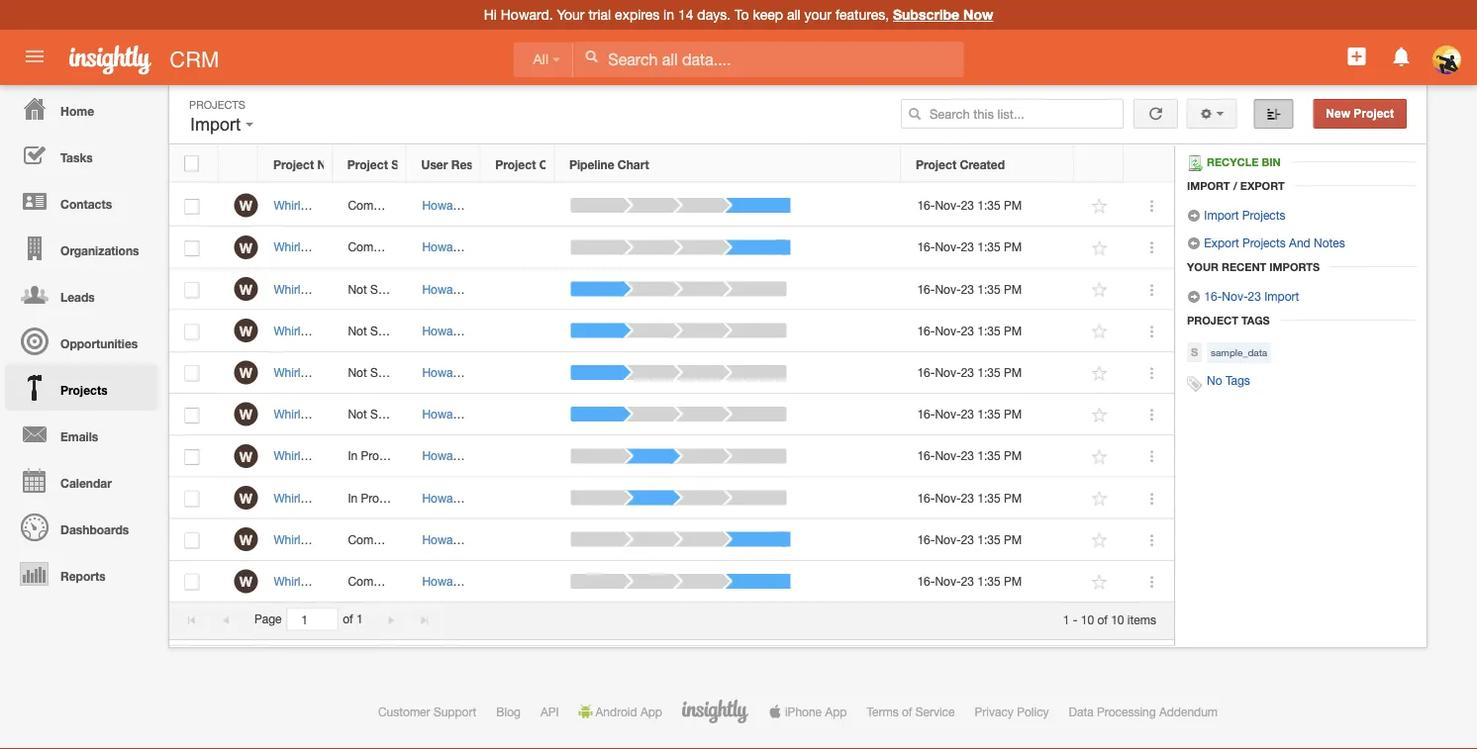 Task type: vqa. For each thing, say whether or not it's contained in the screenshot.


Task type: locate. For each thing, give the bounding box(es) containing it.
warbucks for x520
[[378, 240, 431, 254]]

w for whirlwinder x520 - oceanic airlines - cynthia allen
[[240, 198, 253, 214]]

project left the created
[[916, 157, 957, 171]]

pm for samantha
[[1004, 533, 1022, 547]]

not left cyberdyne
[[348, 366, 367, 380]]

cell for nicole
[[481, 352, 556, 394]]

9 cell from the top
[[481, 520, 556, 561]]

2 horizontal spatial of
[[1098, 613, 1108, 627]]

import down imports
[[1265, 289, 1300, 303]]

days.
[[698, 6, 731, 23]]

row
[[169, 146, 1174, 183]]

imports
[[1270, 261, 1320, 273]]

brown up martin
[[467, 282, 502, 296]]

23 inside "link"
[[1249, 289, 1262, 303]]

- up of 1
[[356, 575, 361, 589]]

1 howard from the top
[[422, 199, 464, 212]]

import right circle arrow right icon
[[1205, 208, 1240, 222]]

not started cell
[[333, 269, 410, 311], [333, 311, 410, 352], [333, 352, 410, 394], [333, 394, 410, 436]]

5 howard brown from the top
[[422, 366, 502, 380]]

created
[[960, 157, 1005, 171]]

in progress for oceanic
[[348, 491, 408, 505]]

0 vertical spatial corp.
[[403, 324, 433, 338]]

1 vertical spatial industries
[[425, 408, 477, 421]]

0 vertical spatial airlines
[[425, 199, 464, 212]]

1 horizontal spatial app
[[825, 705, 847, 719]]

1 1:35 from the top
[[978, 199, 1001, 212]]

terms
[[867, 705, 899, 719]]

g950
[[330, 282, 359, 296], [330, 324, 359, 338]]

None checkbox
[[185, 199, 200, 215], [185, 283, 200, 298], [185, 324, 200, 340], [185, 450, 200, 466], [185, 575, 200, 591], [185, 199, 200, 215], [185, 283, 200, 298], [185, 324, 200, 340], [185, 450, 200, 466], [185, 575, 200, 591]]

3 not started from the top
[[348, 366, 410, 380]]

5 16-nov-23 1:35 pm cell from the top
[[902, 352, 1076, 394]]

oceanic
[[378, 199, 422, 212], [366, 491, 410, 505]]

of right 1 field
[[343, 613, 353, 627]]

howard brown link up tina
[[422, 282, 502, 296]]

5 cell from the top
[[481, 352, 556, 394]]

8 16-nov-23 1:35 pm cell from the top
[[902, 478, 1076, 520]]

warbucks
[[378, 240, 431, 254], [369, 408, 422, 421], [364, 575, 417, 589]]

warbucks for t920
[[364, 575, 417, 589]]

dashboards
[[60, 523, 129, 537]]

import for import / export
[[1188, 179, 1231, 192]]

completed cell down the whirlygig g250 - oceanic airlines - mark sakda
[[333, 520, 407, 561]]

row containing project name
[[169, 146, 1174, 183]]

import down crm
[[190, 114, 246, 135]]

in progress cell up "nakatomi"
[[333, 478, 408, 520]]

samantha
[[502, 533, 556, 547]]

10 16-nov-23 1:35 pm from the top
[[918, 575, 1022, 589]]

howard down tina
[[422, 366, 464, 380]]

progress up "nakatomi"
[[361, 491, 408, 505]]

6 follow image from the top
[[1091, 532, 1110, 550]]

cell up roger at the top left of page
[[481, 185, 556, 227]]

trading
[[418, 533, 457, 547]]

8 w from the top
[[240, 490, 253, 507]]

g250 for jakubowski
[[326, 449, 355, 463]]

4 16-nov-23 1:35 pm cell from the top
[[902, 311, 1076, 352]]

- left the samantha
[[494, 533, 498, 547]]

1 g250 from the top
[[326, 449, 355, 463]]

1 16-nov-23 1:35 pm cell from the top
[[902, 185, 1076, 227]]

emails
[[60, 430, 98, 444]]

nov- for mills
[[935, 240, 961, 254]]

2 pm from the top
[[1004, 240, 1022, 254]]

whirlygig g250 - oceanic airlines - mark sakda
[[274, 491, 527, 505]]

howard for smith
[[422, 408, 464, 421]]

7 16-nov-23 1:35 pm cell from the top
[[902, 436, 1076, 478]]

1:35
[[978, 199, 1001, 212], [978, 240, 1001, 254], [978, 282, 1001, 296], [978, 324, 1001, 338], [978, 366, 1001, 380], [978, 408, 1001, 421], [978, 449, 1001, 463], [978, 491, 1001, 505], [978, 533, 1001, 547], [978, 575, 1001, 589]]

0 horizontal spatial of
[[343, 613, 353, 627]]

not started down cyberdyne
[[348, 408, 410, 421]]

1 vertical spatial in
[[348, 491, 358, 505]]

howard brown for mills
[[422, 240, 502, 254]]

api
[[541, 705, 559, 719]]

1 in progress from the top
[[348, 449, 408, 463]]

started down whirlybird g950 - sirius corp. - tina martin
[[371, 366, 410, 380]]

w row
[[169, 185, 1175, 227], [169, 227, 1175, 269], [169, 269, 1175, 311], [169, 311, 1175, 352], [169, 352, 1175, 394], [169, 394, 1175, 436], [169, 436, 1175, 478], [169, 478, 1175, 520], [169, 520, 1175, 561], [169, 561, 1175, 603]]

1 vertical spatial g950
[[330, 324, 359, 338]]

not up jakubowski
[[348, 408, 367, 421]]

howard brown
[[422, 199, 502, 212], [422, 240, 502, 254], [422, 282, 502, 296], [422, 324, 502, 338], [422, 366, 502, 380], [422, 408, 502, 421], [422, 449, 502, 463], [422, 491, 502, 505], [422, 533, 502, 547], [422, 575, 502, 589]]

2 not started from the top
[[348, 324, 410, 338]]

2 vertical spatial corp.
[[461, 533, 490, 547]]

0 vertical spatial x250
[[330, 366, 357, 380]]

1 vertical spatial g250
[[326, 491, 355, 505]]

howard
[[422, 199, 464, 212], [422, 240, 464, 254], [422, 282, 464, 296], [422, 324, 464, 338], [422, 366, 464, 380], [422, 408, 464, 421], [422, 449, 464, 463], [422, 491, 464, 505], [422, 533, 464, 547], [422, 575, 464, 589]]

Search this list... text field
[[901, 99, 1124, 129]]

4 w row from the top
[[169, 311, 1175, 352]]

2 follow image from the top
[[1091, 406, 1110, 425]]

g250 for oceanic
[[326, 491, 355, 505]]

import inside button
[[190, 114, 246, 135]]

not
[[348, 282, 367, 296], [348, 324, 367, 338], [348, 366, 367, 380], [348, 408, 367, 421]]

not started cell down whirlybird g950 - globex - albert lee
[[333, 311, 410, 352]]

3 not from the top
[[348, 366, 367, 380]]

completed cell up whirlybird g950 - globex - albert lee
[[333, 227, 407, 269]]

5 w from the top
[[240, 365, 253, 381]]

row group
[[169, 185, 1175, 603]]

8 howard brown from the top
[[422, 491, 502, 505]]

8 1:35 from the top
[[978, 491, 1001, 505]]

1 w row from the top
[[169, 185, 1175, 227]]

whirlybird for whirlybird x250 - warbucks industries - carlos smith
[[274, 408, 327, 421]]

projects inside navigation
[[60, 383, 108, 397]]

airlines up whirlygig t920 - nakatomi trading corp. - samantha wright
[[413, 491, 452, 505]]

3 cell from the top
[[481, 269, 556, 311]]

1 vertical spatial x520
[[340, 240, 367, 254]]

not for sirius
[[348, 324, 367, 338]]

1 not started cell from the top
[[333, 269, 410, 311]]

cell down roger at the top left of page
[[481, 269, 556, 311]]

howard for samantha
[[422, 533, 464, 547]]

completed
[[348, 199, 407, 212], [348, 240, 407, 254], [348, 533, 407, 547], [348, 575, 407, 589]]

23 for nicole
[[961, 366, 975, 380]]

16- for miyazaki
[[918, 575, 936, 589]]

whirlybird x250 - warbucks industries - carlos smith link
[[274, 408, 567, 421]]

industries for wayne
[[420, 575, 472, 589]]

0 vertical spatial g950
[[330, 282, 359, 296]]

completed down the whirlygig g250 - oceanic airlines - mark sakda
[[348, 533, 407, 547]]

albert
[[420, 282, 451, 296]]

app right 'iphone'
[[825, 705, 847, 719]]

import button
[[185, 110, 259, 140]]

new
[[1327, 107, 1351, 120]]

project for project created
[[916, 157, 957, 171]]

10 howard from the top
[[422, 575, 464, 589]]

t920 up of 1
[[326, 575, 353, 589]]

brown left 'miyazaki'
[[467, 575, 502, 589]]

customer support
[[378, 705, 477, 719]]

organizations link
[[5, 225, 158, 271]]

howard brown link up the mark
[[422, 449, 502, 463]]

0 vertical spatial progress
[[361, 449, 408, 463]]

2 howard brown link from the top
[[422, 240, 502, 254]]

1 x520 from the top
[[340, 199, 367, 212]]

0 vertical spatial warbucks
[[378, 240, 431, 254]]

howard brown link down systems
[[422, 408, 502, 421]]

not started cell for globex
[[333, 269, 410, 311]]

globex
[[370, 282, 409, 296]]

1 horizontal spatial 10
[[1112, 613, 1125, 627]]

howard brown down the mark
[[422, 533, 502, 547]]

4 follow image from the top
[[1091, 364, 1110, 383]]

pm for nicole
[[1004, 366, 1022, 380]]

pm for smith
[[1004, 408, 1022, 421]]

howard brown link for mills
[[422, 240, 502, 254]]

of
[[343, 613, 353, 627], [1098, 613, 1108, 627], [902, 705, 913, 719]]

6 brown from the top
[[467, 408, 502, 421]]

0 horizontal spatial your
[[557, 6, 585, 23]]

2 1:35 from the top
[[978, 240, 1001, 254]]

import left /
[[1188, 179, 1231, 192]]

5 pm from the top
[[1004, 366, 1022, 380]]

- down project name project status
[[370, 199, 375, 212]]

5 brown from the top
[[467, 366, 502, 380]]

2 w from the top
[[240, 240, 253, 256]]

completed for whirlygig t920 - nakatomi trading corp. - samantha wright
[[348, 533, 407, 547]]

23 for martin
[[961, 324, 975, 338]]

completed cell up of 1
[[333, 561, 407, 603]]

privacy policy link
[[975, 705, 1050, 719]]

progress up the whirlygig g250 - oceanic airlines - mark sakda
[[361, 449, 408, 463]]

howard for lane
[[422, 449, 464, 463]]

1:35 for miyazaki
[[978, 575, 1001, 589]]

app
[[641, 705, 663, 719], [825, 705, 847, 719]]

1 howard brown link from the top
[[422, 199, 502, 212]]

in left jakubowski
[[348, 449, 358, 463]]

16-nov-23 1:35 pm for sakda
[[918, 491, 1022, 505]]

corp. for systems
[[479, 366, 509, 380]]

follow image for whirlybird g950 - sirius corp. - tina martin
[[1091, 323, 1110, 341]]

whirlybird
[[274, 282, 327, 296], [274, 324, 327, 338], [274, 366, 327, 380], [274, 408, 327, 421]]

1 vertical spatial oceanic
[[366, 491, 410, 505]]

brown down martin
[[467, 366, 502, 380]]

mark
[[463, 491, 490, 505]]

- up whirlygig g250 - jakubowski llc - barbara lane
[[361, 408, 365, 421]]

16-nov-23 1:35 pm cell for martin
[[902, 311, 1076, 352]]

follow image
[[1091, 281, 1110, 300], [1091, 406, 1110, 425], [1091, 490, 1110, 509], [1091, 573, 1110, 592]]

4 cell from the top
[[481, 311, 556, 352]]

1 follow image from the top
[[1091, 281, 1110, 300]]

in progress
[[348, 449, 408, 463], [348, 491, 408, 505]]

1 w link from the top
[[234, 194, 258, 218]]

brown left "lane"
[[467, 449, 502, 463]]

circle arrow right image
[[1188, 209, 1202, 223]]

0 vertical spatial whirlwinder
[[274, 199, 336, 212]]

howard brown link for smith
[[422, 408, 502, 421]]

3 w row from the top
[[169, 269, 1175, 311]]

1 vertical spatial airlines
[[413, 491, 452, 505]]

completed down "nakatomi"
[[348, 575, 407, 589]]

cell
[[481, 185, 556, 227], [481, 227, 556, 269], [481, 269, 556, 311], [481, 311, 556, 352], [481, 352, 556, 394], [481, 394, 556, 436], [481, 436, 556, 478], [481, 478, 556, 520], [481, 520, 556, 561], [481, 561, 556, 603]]

howard up whirlwinder x520 - warbucks industries - roger mills link
[[422, 199, 464, 212]]

0 vertical spatial export
[[1241, 179, 1285, 192]]

projects up export projects and notes link
[[1243, 208, 1286, 222]]

howard brown link
[[422, 199, 502, 212], [422, 240, 502, 254], [422, 282, 502, 296], [422, 324, 502, 338], [422, 366, 502, 380], [422, 408, 502, 421], [422, 449, 502, 463], [422, 491, 502, 505], [422, 533, 502, 547], [422, 575, 502, 589]]

tasks link
[[5, 132, 158, 178]]

not started cell up jakubowski
[[333, 394, 410, 436]]

4 1:35 from the top
[[978, 324, 1001, 338]]

1 x250 from the top
[[330, 366, 357, 380]]

g950 for sirius
[[330, 324, 359, 338]]

1 brown from the top
[[467, 199, 502, 212]]

bin
[[1262, 156, 1281, 169]]

howard brown for smith
[[422, 408, 502, 421]]

of right terms
[[902, 705, 913, 719]]

2 whirlwinder from the top
[[274, 240, 336, 254]]

industries down systems
[[425, 408, 477, 421]]

corp. right sirius
[[403, 324, 433, 338]]

howard brown link for lane
[[422, 449, 502, 463]]

10 pm from the top
[[1004, 575, 1022, 589]]

1 vertical spatial progress
[[361, 491, 408, 505]]

iphone app
[[785, 705, 847, 719]]

1:35 for samantha
[[978, 533, 1001, 547]]

nov- for nicole
[[935, 366, 961, 380]]

1 whirlybird from the top
[[274, 282, 327, 296]]

3 not started cell from the top
[[333, 352, 410, 394]]

x520 down project name project status
[[340, 199, 367, 212]]

x520 up whirlybird g950 - globex - albert lee
[[340, 240, 367, 254]]

1 not started from the top
[[348, 282, 410, 296]]

howard brown down lee at left
[[422, 324, 502, 338]]

whirlwinder x520 - oceanic airlines - cynthia allen link
[[274, 199, 554, 212]]

g950 left sirius
[[330, 324, 359, 338]]

16-nov-23 1:35 pm
[[918, 199, 1022, 212], [918, 240, 1022, 254], [918, 282, 1022, 296], [918, 324, 1022, 338], [918, 366, 1022, 380], [918, 408, 1022, 421], [918, 449, 1022, 463], [918, 491, 1022, 505], [918, 533, 1022, 547], [918, 575, 1022, 589]]

10 1:35 from the top
[[978, 575, 1001, 589]]

started down globex
[[371, 324, 410, 338]]

cell for samantha
[[481, 520, 556, 561]]

- left tina
[[436, 324, 441, 338]]

0 horizontal spatial 1
[[357, 613, 363, 627]]

5 howard from the top
[[422, 366, 464, 380]]

completed cell for whirlwinder x520 - oceanic airlines - cynthia allen
[[333, 185, 407, 227]]

2 in progress from the top
[[348, 491, 408, 505]]

not started for warbucks
[[348, 408, 410, 421]]

0 vertical spatial g250
[[326, 449, 355, 463]]

in progress up the whirlygig g250 - oceanic airlines - mark sakda
[[348, 449, 408, 463]]

1 vertical spatial x250
[[330, 408, 357, 421]]

notifications image
[[1390, 45, 1414, 68]]

2 whirlygig from the top
[[274, 491, 323, 505]]

2 g950 from the top
[[330, 324, 359, 338]]

w for whirlygig g250 - jakubowski llc - barbara lane
[[240, 448, 253, 465]]

cell up the samantha
[[481, 478, 556, 520]]

3 16-nov-23 1:35 pm cell from the top
[[902, 269, 1076, 311]]

1 vertical spatial export
[[1205, 236, 1240, 250]]

2 completed cell from the top
[[333, 227, 407, 269]]

search image
[[908, 107, 922, 121]]

0 vertical spatial industries
[[434, 240, 486, 254]]

started
[[371, 282, 410, 296], [371, 324, 410, 338], [371, 366, 410, 380], [371, 408, 410, 421]]

tags
[[1226, 374, 1251, 388]]

16-nov-23 1:35 pm cell for smith
[[902, 394, 1076, 436]]

all
[[787, 6, 801, 23]]

1 horizontal spatial 1
[[1064, 613, 1070, 627]]

navigation
[[0, 85, 158, 597]]

brown for allen
[[467, 199, 502, 212]]

brown down cynthia
[[467, 240, 502, 254]]

1 vertical spatial in progress
[[348, 491, 408, 505]]

barbara
[[466, 449, 508, 463]]

14
[[678, 6, 694, 23]]

4 w link from the top
[[234, 319, 258, 343]]

23 for allen
[[961, 199, 975, 212]]

5 howard brown link from the top
[[422, 366, 502, 380]]

1 g950 from the top
[[330, 282, 359, 296]]

whirlygig t920 - warbucks industries - wayne miyazaki link
[[274, 575, 579, 589]]

1 howard brown from the top
[[422, 199, 502, 212]]

brown up "barbara"
[[467, 408, 502, 421]]

nov- inside "link"
[[1223, 289, 1249, 303]]

project for project tags
[[1188, 314, 1239, 327]]

howard up whirlygig t920 - warbucks industries - wayne miyazaki link
[[422, 533, 464, 547]]

follow image for sakda
[[1091, 490, 1110, 509]]

16-nov-23 1:35 pm for smith
[[918, 408, 1022, 421]]

1 16-nov-23 1:35 pm from the top
[[918, 199, 1022, 212]]

howard brown for miyazaki
[[422, 575, 502, 589]]

crm
[[170, 47, 219, 72]]

1:35 for martin
[[978, 324, 1001, 338]]

16-nov-23 1:35 pm cell for lane
[[902, 436, 1076, 478]]

white image
[[585, 50, 599, 63]]

6 w from the top
[[240, 407, 253, 423]]

completed for whirlwinder x520 - warbucks industries - roger mills
[[348, 240, 407, 254]]

8 cell from the top
[[481, 478, 556, 520]]

1 vertical spatial your
[[1188, 261, 1219, 273]]

howard for martin
[[422, 324, 464, 338]]

1 in progress cell from the top
[[333, 436, 408, 478]]

1 vertical spatial warbucks
[[369, 408, 422, 421]]

howard up whirlybird x250 - cyberdyne systems corp. - nicole gomez link
[[422, 324, 464, 338]]

not started down whirlybird g950 - globex - albert lee link
[[348, 324, 410, 338]]

1 vertical spatial corp.
[[479, 366, 509, 380]]

g250 down whirlygig g250 - jakubowski llc - barbara lane
[[326, 491, 355, 505]]

t920 left "nakatomi"
[[326, 533, 353, 547]]

- left cynthia
[[467, 199, 472, 212]]

3 started from the top
[[371, 366, 410, 380]]

3 pm from the top
[[1004, 282, 1022, 296]]

cell down allen
[[481, 227, 556, 269]]

16-nov-23 1:35 pm for miyazaki
[[918, 575, 1022, 589]]

16-nov-23 1:35 pm for martin
[[918, 324, 1022, 338]]

16- for nicole
[[918, 366, 936, 380]]

1 started from the top
[[371, 282, 410, 296]]

your left trial
[[557, 6, 585, 23]]

1 vertical spatial whirlwinder
[[274, 240, 336, 254]]

whirlybird g950 - sirius corp. - tina martin link
[[274, 324, 514, 338]]

t920
[[326, 533, 353, 547], [326, 575, 353, 589]]

3 whirlygig from the top
[[274, 533, 323, 547]]

brown
[[467, 199, 502, 212], [467, 240, 502, 254], [467, 282, 502, 296], [467, 324, 502, 338], [467, 366, 502, 380], [467, 408, 502, 421], [467, 449, 502, 463], [467, 491, 502, 505], [467, 533, 502, 547], [467, 575, 502, 589]]

1 app from the left
[[641, 705, 663, 719]]

1:35 for allen
[[978, 199, 1001, 212]]

smith
[[526, 408, 557, 421]]

10 cell from the top
[[481, 561, 556, 603]]

howard brown down tina
[[422, 366, 502, 380]]

your
[[557, 6, 585, 23], [1188, 261, 1219, 273]]

4 not from the top
[[348, 408, 367, 421]]

16- inside "link"
[[1205, 289, 1223, 303]]

reports
[[60, 570, 106, 583]]

android app
[[596, 705, 663, 719]]

6 16-nov-23 1:35 pm cell from the top
[[902, 394, 1076, 436]]

0 horizontal spatial 10
[[1081, 613, 1095, 627]]

1 completed cell from the top
[[333, 185, 407, 227]]

howard brown down the llc
[[422, 491, 502, 505]]

brown down the mark
[[467, 533, 502, 547]]

data
[[1069, 705, 1094, 719]]

howard brown link down tina
[[422, 366, 502, 380]]

1 horizontal spatial export
[[1241, 179, 1285, 192]]

warbucks down whirlwinder x520 - oceanic airlines - cynthia allen
[[378, 240, 431, 254]]

howard brown link down the mark
[[422, 533, 502, 547]]

follow image
[[1091, 197, 1110, 216], [1091, 239, 1110, 258], [1091, 323, 1110, 341], [1091, 364, 1110, 383], [1091, 448, 1110, 467], [1091, 532, 1110, 550]]

whirlygig for whirlygig t920 - nakatomi trading corp. - samantha wright
[[274, 533, 323, 547]]

nov- for miyazaki
[[935, 575, 961, 589]]

9 brown from the top
[[467, 533, 502, 547]]

howard brown for samantha
[[422, 533, 502, 547]]

1 progress from the top
[[361, 449, 408, 463]]

miyazaki
[[523, 575, 569, 589]]

howard brown for sakda
[[422, 491, 502, 505]]

warbucks down "nakatomi"
[[364, 575, 417, 589]]

opportunities
[[60, 337, 138, 351]]

in progress cell
[[333, 436, 408, 478], [333, 478, 408, 520]]

2 w link from the top
[[234, 236, 258, 259]]

home link
[[5, 85, 158, 132]]

howard brown up lee at left
[[422, 240, 502, 254]]

industries
[[434, 240, 486, 254], [425, 408, 477, 421], [420, 575, 472, 589]]

project down circle arrow right image
[[1188, 314, 1239, 327]]

howard for allen
[[422, 199, 464, 212]]

oceanic down status
[[378, 199, 422, 212]]

w for whirlybird g950 - globex - albert lee
[[240, 281, 253, 298]]

2 x250 from the top
[[330, 408, 357, 421]]

4 started from the top
[[371, 408, 410, 421]]

pm
[[1004, 199, 1022, 212], [1004, 240, 1022, 254], [1004, 282, 1022, 296], [1004, 324, 1022, 338], [1004, 366, 1022, 380], [1004, 408, 1022, 421], [1004, 449, 1022, 463], [1004, 491, 1022, 505], [1004, 533, 1022, 547], [1004, 575, 1022, 589]]

6 w link from the top
[[234, 403, 258, 426]]

0 horizontal spatial app
[[641, 705, 663, 719]]

cynthia
[[475, 199, 515, 212]]

23 for smith
[[961, 408, 975, 421]]

corp. for trading
[[461, 533, 490, 547]]

in down whirlygig g250 - jakubowski llc - barbara lane
[[348, 491, 358, 505]]

0 vertical spatial t920
[[326, 533, 353, 547]]

6 howard brown from the top
[[422, 408, 502, 421]]

howard brown down whirlygig t920 - nakatomi trading corp. - samantha wright link
[[422, 575, 502, 589]]

corp. right trading
[[461, 533, 490, 547]]

not started up sirius
[[348, 282, 410, 296]]

all
[[533, 52, 549, 67]]

nov- for smith
[[935, 408, 961, 421]]

4 howard brown link from the top
[[422, 324, 502, 338]]

terms of service link
[[867, 705, 955, 719]]

import projects link
[[1188, 208, 1286, 223]]

chart
[[618, 157, 649, 171]]

row group containing w
[[169, 185, 1175, 603]]

2 started from the top
[[371, 324, 410, 338]]

project
[[1354, 107, 1395, 120], [273, 157, 314, 171], [347, 157, 388, 171], [916, 157, 957, 171], [1188, 314, 1239, 327]]

not started cell down sirius
[[333, 352, 410, 394]]

4 howard brown from the top
[[422, 324, 502, 338]]

- left cyberdyne
[[361, 366, 365, 380]]

2 in from the top
[[348, 491, 358, 505]]

0 vertical spatial in progress
[[348, 449, 408, 463]]

not started down sirius
[[348, 366, 410, 380]]

10 howard brown from the top
[[422, 575, 502, 589]]

0 vertical spatial oceanic
[[378, 199, 422, 212]]

whirlygig t920 - nakatomi trading corp. - samantha wright link
[[274, 533, 603, 547]]

0 horizontal spatial export
[[1205, 236, 1240, 250]]

2 vertical spatial industries
[[420, 575, 472, 589]]

completed cell
[[333, 185, 407, 227], [333, 227, 407, 269], [333, 520, 407, 561], [333, 561, 407, 603]]

5 1:35 from the top
[[978, 366, 1001, 380]]

howard down the llc
[[422, 491, 464, 505]]

expires
[[615, 6, 660, 23]]

howard brown link down lee at left
[[422, 324, 502, 338]]

8 howard brown link from the top
[[422, 491, 502, 505]]

project left status
[[347, 157, 388, 171]]

export projects and notes link
[[1188, 236, 1346, 251]]

whirlybird for whirlybird x250 - cyberdyne systems corp. - nicole gomez
[[274, 366, 327, 380]]

jakubowski
[[366, 449, 429, 463]]

follow image for whirlwinder x520 - oceanic airlines - cynthia allen
[[1091, 197, 1110, 216]]

howard brown down systems
[[422, 408, 502, 421]]

in progress cell for oceanic
[[333, 478, 408, 520]]

- left nicole
[[512, 366, 516, 380]]

2 vertical spatial warbucks
[[364, 575, 417, 589]]

23 for miyazaki
[[961, 575, 975, 589]]

9 w from the top
[[240, 532, 253, 548]]

project left the name
[[273, 157, 314, 171]]

1 10 from the left
[[1081, 613, 1095, 627]]

industries up lee at left
[[434, 240, 486, 254]]

7 howard from the top
[[422, 449, 464, 463]]

blog link
[[497, 705, 521, 719]]

4 whirlygig from the top
[[274, 575, 323, 589]]

7 cell from the top
[[481, 436, 556, 478]]

1 horizontal spatial of
[[902, 705, 913, 719]]

0 vertical spatial your
[[557, 6, 585, 23]]

whirlybird x250 - cyberdyne systems corp. - nicole gomez
[[274, 366, 595, 380]]

howard brown link for miyazaki
[[422, 575, 502, 589]]

cog image
[[1200, 107, 1214, 121]]

whirlwinder up whirlybird g950 - globex - albert lee
[[274, 240, 336, 254]]

2 cell from the top
[[481, 227, 556, 269]]

whirlygig g250 - oceanic airlines - mark sakda link
[[274, 491, 537, 505]]

0 vertical spatial x520
[[340, 199, 367, 212]]

3 completed from the top
[[348, 533, 407, 547]]

not for globex
[[348, 282, 367, 296]]

2 16-nov-23 1:35 pm cell from the top
[[902, 227, 1076, 269]]

3 16-nov-23 1:35 pm from the top
[[918, 282, 1022, 296]]

howard brown link down whirlygig t920 - nakatomi trading corp. - samantha wright link
[[422, 575, 502, 589]]

2 completed from the top
[[348, 240, 407, 254]]

progress for oceanic
[[361, 491, 408, 505]]

1 vertical spatial t920
[[326, 575, 353, 589]]

16-nov-23 1:35 pm cell
[[902, 185, 1076, 227], [902, 227, 1076, 269], [902, 269, 1076, 311], [902, 311, 1076, 352], [902, 352, 1076, 394], [902, 394, 1076, 436], [902, 436, 1076, 478], [902, 478, 1076, 520], [902, 520, 1076, 561], [902, 561, 1076, 603]]

nov- for sakda
[[935, 491, 961, 505]]

completed up whirlybird g950 - globex - albert lee link
[[348, 240, 407, 254]]

0 vertical spatial in
[[348, 449, 358, 463]]

whirlygig for whirlygig g250 - jakubowski llc - barbara lane
[[274, 449, 323, 463]]

of left items
[[1098, 613, 1108, 627]]

23 for mills
[[961, 240, 975, 254]]

None checkbox
[[184, 156, 199, 172], [185, 241, 200, 257], [185, 366, 200, 382], [185, 408, 200, 424], [185, 492, 200, 507], [185, 533, 200, 549], [184, 156, 199, 172], [185, 241, 200, 257], [185, 366, 200, 382], [185, 408, 200, 424], [185, 492, 200, 507], [185, 533, 200, 549]]

airlines up whirlwinder x520 - warbucks industries - roger mills link
[[425, 199, 464, 212]]

android app link
[[579, 705, 663, 719]]

1:35 for nicole
[[978, 366, 1001, 380]]

keep
[[753, 6, 784, 23]]

recent
[[1222, 261, 1267, 273]]

howard left "barbara"
[[422, 449, 464, 463]]

- left "nakatomi"
[[356, 533, 361, 547]]



Task type: describe. For each thing, give the bounding box(es) containing it.
w link for whirlybird x250 - cyberdyne systems corp. - nicole gomez
[[234, 361, 258, 385]]

16-nov-23 1:35 pm cell for miyazaki
[[902, 561, 1076, 603]]

completed for whirlygig t920 - warbucks industries - wayne miyazaki
[[348, 575, 407, 589]]

howard brown link for allen
[[422, 199, 502, 212]]

lee
[[455, 282, 474, 296]]

android
[[596, 705, 638, 719]]

w link for whirlwinder x520 - oceanic airlines - cynthia allen
[[234, 194, 258, 218]]

follow image for whirlygig t920 - nakatomi trading corp. - samantha wright
[[1091, 532, 1110, 550]]

all link
[[514, 42, 573, 78]]

recycle bin link
[[1188, 156, 1291, 171]]

tags
[[1242, 314, 1271, 327]]

support
[[434, 705, 477, 719]]

8 w row from the top
[[169, 478, 1175, 520]]

16- for lane
[[918, 449, 936, 463]]

refresh list image
[[1147, 107, 1166, 120]]

emails link
[[5, 411, 158, 458]]

5 w row from the top
[[169, 352, 1175, 394]]

completed cell for whirlwinder x520 - warbucks industries - roger mills
[[333, 227, 407, 269]]

3 howard from the top
[[422, 282, 464, 296]]

3 howard brown link from the top
[[422, 282, 502, 296]]

hi
[[484, 6, 497, 23]]

contacts
[[60, 197, 112, 211]]

import for import projects
[[1205, 208, 1240, 222]]

recycle
[[1207, 156, 1259, 169]]

name
[[317, 157, 351, 171]]

app for android app
[[641, 705, 663, 719]]

- up whirlybird g950 - globex - albert lee
[[370, 240, 375, 254]]

progress for jakubowski
[[361, 449, 408, 463]]

not started for sirius
[[348, 324, 410, 338]]

allen
[[519, 199, 545, 212]]

howard.
[[501, 6, 553, 23]]

privacy
[[975, 705, 1014, 719]]

cyberdyne
[[369, 366, 426, 380]]

import inside "link"
[[1265, 289, 1300, 303]]

whirlybird g950 - sirius corp. - tina martin
[[274, 324, 504, 338]]

1 horizontal spatial your
[[1188, 261, 1219, 273]]

systems
[[430, 366, 476, 380]]

not for warbucks
[[348, 408, 367, 421]]

in progress cell for jakubowski
[[333, 436, 408, 478]]

- left the mark
[[455, 491, 460, 505]]

project created
[[916, 157, 1005, 171]]

import / export
[[1188, 179, 1285, 192]]

23 for samantha
[[961, 533, 975, 547]]

16- for mills
[[918, 240, 936, 254]]

leads
[[60, 290, 95, 304]]

w for whirlygig t920 - warbucks industries - wayne miyazaki
[[240, 574, 253, 590]]

projects link
[[5, 365, 158, 411]]

x520 for oceanic
[[340, 199, 367, 212]]

policy
[[1017, 705, 1050, 719]]

whirlwinder for whirlwinder x520 - warbucks industries - roger mills
[[274, 240, 336, 254]]

16-nov-23 1:35 pm for nicole
[[918, 366, 1022, 380]]

w link for whirlygig t920 - warbucks industries - wayne miyazaki
[[234, 570, 258, 594]]

started for cyberdyne
[[371, 366, 410, 380]]

not for cyberdyne
[[348, 366, 367, 380]]

pipeline chart
[[570, 157, 649, 171]]

cell for sakda
[[481, 478, 556, 520]]

howard for miyazaki
[[422, 575, 464, 589]]

- left jakubowski
[[358, 449, 363, 463]]

7 w row from the top
[[169, 436, 1175, 478]]

started for globex
[[371, 282, 410, 296]]

api link
[[541, 705, 559, 719]]

now
[[964, 6, 994, 23]]

industries for roger
[[434, 240, 486, 254]]

- left carlos
[[480, 408, 485, 421]]

- down whirlygig g250 - jakubowski llc - barbara lane
[[358, 491, 363, 505]]

w link for whirlybird x250 - warbucks industries - carlos smith
[[234, 403, 258, 426]]

whirlygig g250 - jakubowski llc - barbara lane
[[274, 449, 537, 463]]

- left globex
[[363, 282, 367, 296]]

3 1:35 from the top
[[978, 282, 1001, 296]]

nov- for lane
[[935, 449, 961, 463]]

processing
[[1098, 705, 1157, 719]]

1 1 from the left
[[357, 613, 363, 627]]

pm for martin
[[1004, 324, 1022, 338]]

martin
[[470, 324, 504, 338]]

follow image for smith
[[1091, 406, 1110, 425]]

9 w row from the top
[[169, 520, 1175, 561]]

howard for sakda
[[422, 491, 464, 505]]

howard brown link for sakda
[[422, 491, 502, 505]]

whirlwinder x520 - oceanic airlines - cynthia allen
[[274, 199, 545, 212]]

16-nov-23 import
[[1202, 289, 1300, 303]]

w for whirlygig g250 - oceanic airlines - mark sakda
[[240, 490, 253, 507]]

16-nov-23 1:35 pm cell for samantha
[[902, 520, 1076, 561]]

- left sirius
[[363, 324, 367, 338]]

circle arrow left image
[[1188, 237, 1202, 251]]

sirius
[[370, 324, 400, 338]]

show sidebar image
[[1267, 107, 1281, 121]]

whirlygig t920 - nakatomi trading corp. - samantha wright
[[274, 533, 594, 547]]

whirlwinder x520 - warbucks industries - roger mills
[[274, 240, 557, 254]]

navigation containing home
[[0, 85, 158, 597]]

- left items
[[1073, 613, 1078, 627]]

app for iphone app
[[825, 705, 847, 719]]

16- for allen
[[918, 199, 936, 212]]

2 w row from the top
[[169, 227, 1175, 269]]

notes
[[1314, 236, 1346, 250]]

3 brown from the top
[[467, 282, 502, 296]]

blog
[[497, 705, 521, 719]]

completed cell for whirlygig t920 - nakatomi trading corp. - samantha wright
[[333, 520, 407, 561]]

whirlygig t920 - warbucks industries - wayne miyazaki
[[274, 575, 569, 589]]

howard brown for allen
[[422, 199, 502, 212]]

projects down crm
[[189, 98, 245, 111]]

t920 for nakatomi
[[326, 533, 353, 547]]

customer support link
[[378, 705, 477, 719]]

export projects and notes
[[1202, 236, 1346, 250]]

howard brown link for martin
[[422, 324, 502, 338]]

- right the llc
[[458, 449, 462, 463]]

whirlybird g950 - globex - albert lee
[[274, 282, 474, 296]]

16-nov-23 1:35 pm for samantha
[[918, 533, 1022, 547]]

terms of service
[[867, 705, 955, 719]]

wright
[[559, 533, 594, 547]]

project right new
[[1354, 107, 1395, 120]]

w for whirlybird x250 - cyberdyne systems corp. - nicole gomez
[[240, 365, 253, 381]]

not started for cyberdyne
[[348, 366, 410, 380]]

lane
[[511, 449, 537, 463]]

contacts link
[[5, 178, 158, 225]]

w link for whirlygig t920 - nakatomi trading corp. - samantha wright
[[234, 528, 258, 552]]

nov- for samantha
[[935, 533, 961, 547]]

sakda
[[493, 491, 527, 505]]

cell for lane
[[481, 436, 556, 478]]

follow image for whirlybird x250 - cyberdyne systems corp. - nicole gomez
[[1091, 364, 1110, 383]]

- left albert
[[412, 282, 416, 296]]

howard brown link for nicole
[[422, 366, 502, 380]]

brown for mills
[[467, 240, 502, 254]]

roger
[[497, 240, 530, 254]]

/
[[1234, 179, 1238, 192]]

pipeline
[[570, 157, 615, 171]]

16-nov-23 import link
[[1188, 289, 1300, 304]]

16-nov-23 1:35 pm for mills
[[918, 240, 1022, 254]]

leads link
[[5, 271, 158, 318]]

6 w row from the top
[[169, 394, 1175, 436]]

to
[[735, 6, 749, 23]]

w link for whirlybird g950 - sirius corp. - tina martin
[[234, 319, 258, 343]]

cell for miyazaki
[[481, 561, 556, 603]]

nov- for allen
[[935, 199, 961, 212]]

10 w row from the top
[[169, 561, 1175, 603]]

brown for nicole
[[467, 366, 502, 380]]

project name project status
[[273, 157, 428, 171]]

16- for samantha
[[918, 533, 936, 547]]

whirlybird for whirlybird g950 - globex - albert lee
[[274, 282, 327, 296]]

whirlwinder for whirlwinder x520 - oceanic airlines - cynthia allen
[[274, 199, 336, 212]]

hi howard. your trial expires in 14 days. to keep all your features, subscribe now
[[484, 6, 994, 23]]

pm for lane
[[1004, 449, 1022, 463]]

brown for martin
[[467, 324, 502, 338]]

w for whirlybird x250 - warbucks industries - carlos smith
[[240, 407, 253, 423]]

brown for miyazaki
[[467, 575, 502, 589]]

23 for sakda
[[961, 491, 975, 505]]

airlines for mark
[[413, 491, 452, 505]]

no tags link
[[1207, 374, 1251, 388]]

reports link
[[5, 551, 158, 597]]

llc
[[433, 449, 454, 463]]

- left wayne
[[476, 575, 480, 589]]

w link for whirlygig g250 - jakubowski llc - barbara lane
[[234, 445, 258, 468]]

opportunities link
[[5, 318, 158, 365]]

of 1
[[343, 613, 363, 627]]

whirlybird g950 - globex - albert lee link
[[274, 282, 484, 296]]

your
[[805, 6, 832, 23]]

sample_data
[[1211, 347, 1268, 359]]

tasks
[[60, 151, 93, 164]]

- left roger at the top left of page
[[490, 240, 494, 254]]

16-nov-23 1:35 pm cell for sakda
[[902, 478, 1076, 520]]

2 1 from the left
[[1064, 613, 1070, 627]]

completed cell for whirlygig t920 - warbucks industries - wayne miyazaki
[[333, 561, 407, 603]]

nov- for martin
[[935, 324, 961, 338]]

w link for whirlwinder x520 - warbucks industries - roger mills
[[234, 236, 258, 259]]

in progress for jakubowski
[[348, 449, 408, 463]]

1 field
[[288, 609, 337, 631]]

features,
[[836, 6, 890, 23]]

in
[[664, 6, 675, 23]]

whirlwinder x520 - warbucks industries - roger mills link
[[274, 240, 567, 254]]

w for whirlybird g950 - sirius corp. - tina martin
[[240, 323, 253, 339]]

data processing addendum link
[[1069, 705, 1218, 719]]

mills
[[533, 240, 557, 254]]

whirlybird x250 - warbucks industries - carlos smith
[[274, 408, 557, 421]]

3 howard brown from the top
[[422, 282, 502, 296]]

wayne
[[484, 575, 520, 589]]

export inside export projects and notes link
[[1205, 236, 1240, 250]]

projects up your recent imports at the top of the page
[[1243, 236, 1286, 250]]

no tags
[[1207, 374, 1251, 388]]

not started for globex
[[348, 282, 410, 296]]

addendum
[[1160, 705, 1218, 719]]

w for whirlygig t920 - nakatomi trading corp. - samantha wright
[[240, 532, 253, 548]]

t920 for warbucks
[[326, 575, 353, 589]]

import for import
[[190, 114, 246, 135]]

cell for martin
[[481, 311, 556, 352]]

page
[[255, 613, 282, 627]]

Search all data.... text field
[[574, 42, 964, 77]]

organizations
[[60, 244, 139, 258]]

howard for nicole
[[422, 366, 464, 380]]

2 10 from the left
[[1112, 613, 1125, 627]]

circle arrow right image
[[1188, 290, 1202, 304]]

subscribe now link
[[893, 6, 994, 23]]

calendar
[[60, 476, 112, 490]]

not started cell for sirius
[[333, 311, 410, 352]]

customer
[[378, 705, 430, 719]]



